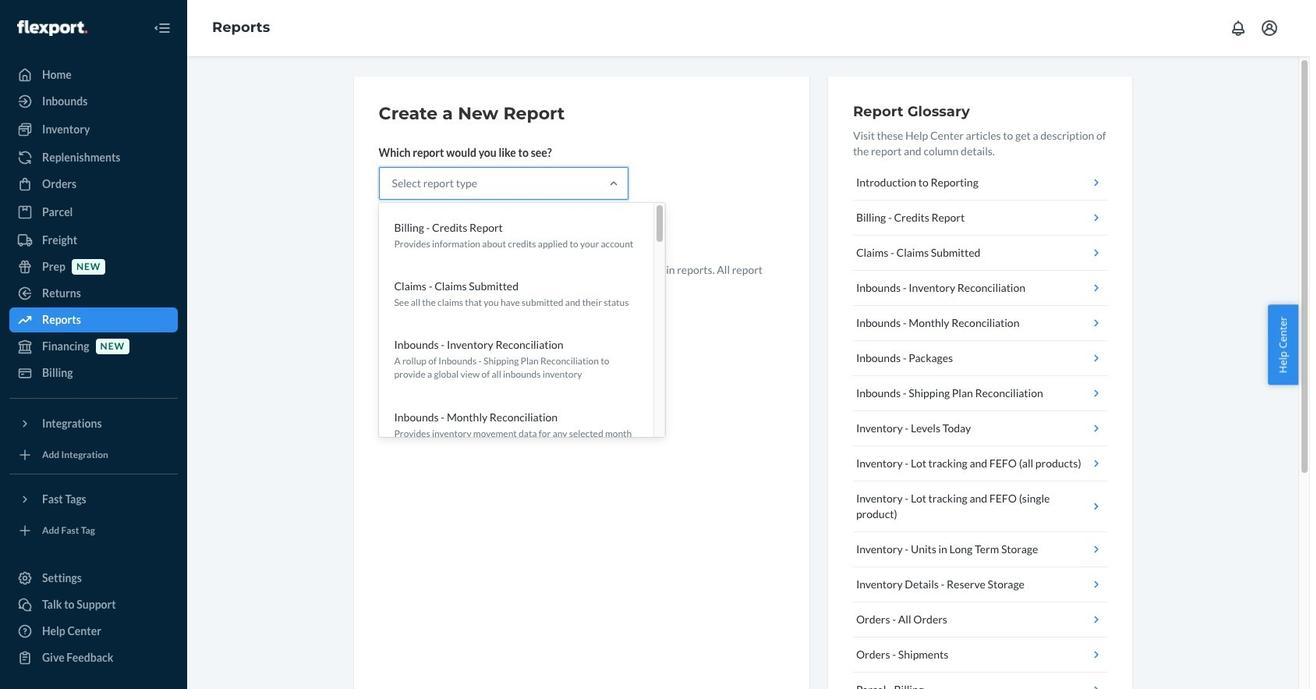 Task type: locate. For each thing, give the bounding box(es) containing it.
close navigation image
[[153, 19, 172, 37]]

flexport logo image
[[17, 20, 87, 36]]

open notifications image
[[1230, 19, 1249, 37]]



Task type: describe. For each thing, give the bounding box(es) containing it.
open account menu image
[[1261, 19, 1280, 37]]



Task type: vqa. For each thing, say whether or not it's contained in the screenshot.
new to the middle
no



